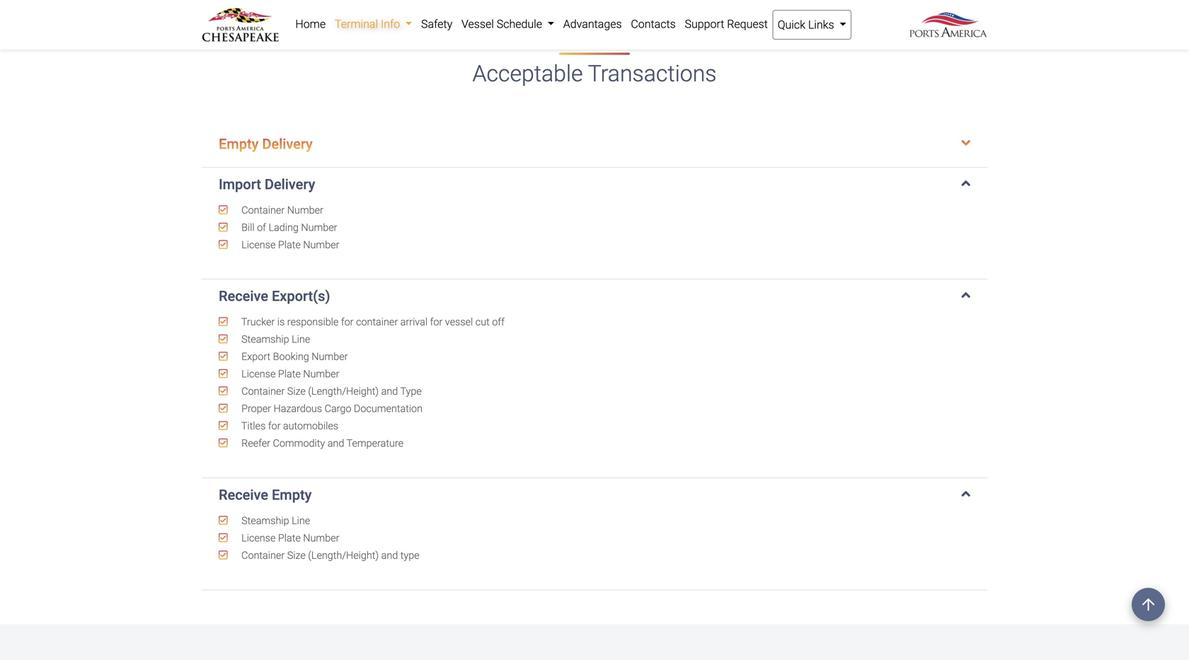 Task type: describe. For each thing, give the bounding box(es) containing it.
quick links link
[[772, 10, 852, 40]]

type
[[400, 386, 422, 398]]

info
[[381, 17, 400, 31]]

request
[[727, 17, 768, 31]]

safety
[[421, 17, 452, 31]]

container size (length/height) and type
[[239, 386, 422, 398]]

cargo
[[325, 403, 351, 415]]

1 line from the top
[[292, 334, 310, 346]]

transactions
[[588, 60, 717, 87]]

of
[[257, 221, 266, 233]]

export(s)
[[272, 288, 330, 305]]

(length/height) for type
[[308, 386, 379, 398]]

vessel schedule link
[[457, 10, 559, 38]]

terminal info
[[335, 17, 403, 31]]

container number
[[239, 204, 323, 216]]

2 license from the top
[[241, 368, 276, 380]]

import delivery link
[[219, 176, 970, 193]]

automobiles
[[283, 420, 338, 432]]

go to top image
[[1132, 588, 1165, 622]]

arrival
[[400, 316, 428, 328]]

2 plate from the top
[[278, 368, 301, 380]]

1 vertical spatial empty
[[272, 487, 312, 504]]

import delivery
[[219, 176, 315, 193]]

and for type
[[381, 550, 398, 562]]

3 license from the top
[[241, 532, 276, 544]]

type
[[400, 550, 419, 562]]

1 license from the top
[[241, 239, 276, 251]]

hazardous
[[274, 403, 322, 415]]

angle down image for delivery
[[962, 136, 970, 150]]

quick
[[778, 18, 806, 32]]

proper hazardous cargo documentation
[[239, 403, 423, 415]]

vessel
[[445, 316, 473, 328]]

reefer commodity and temperature
[[239, 438, 404, 450]]

1 license plate number from the top
[[239, 239, 339, 251]]

1 vertical spatial and
[[328, 438, 344, 450]]

home
[[295, 17, 326, 31]]

2 license plate number from the top
[[239, 368, 339, 380]]

empty delivery
[[219, 136, 313, 152]]

support request
[[685, 17, 768, 31]]

receive for receive empty
[[219, 487, 268, 504]]

quick links
[[778, 18, 837, 32]]

receive export(s) link
[[219, 288, 970, 305]]

import
[[219, 176, 261, 193]]

2 line from the top
[[292, 515, 310, 527]]

responsible
[[287, 316, 339, 328]]

contacts link
[[626, 10, 680, 38]]

2 steamship line from the top
[[239, 515, 310, 527]]

trucker is responsible for container arrival for vessel cut off
[[239, 316, 505, 328]]

titles for automobiles
[[239, 420, 338, 432]]

container for container number
[[241, 204, 285, 216]]

1 plate from the top
[[278, 239, 301, 251]]

titles
[[241, 420, 266, 432]]

bill
[[241, 221, 255, 233]]

proper
[[241, 403, 271, 415]]

temperature
[[347, 438, 404, 450]]



Task type: locate. For each thing, give the bounding box(es) containing it.
1 vertical spatial delivery
[[265, 176, 315, 193]]

container for container size (length/height) and type
[[241, 386, 285, 398]]

receive up trucker
[[219, 288, 268, 305]]

vessel
[[462, 17, 494, 31]]

bill of lading number
[[239, 221, 337, 233]]

terminal info link
[[330, 10, 417, 38]]

2 angle down image from the top
[[962, 487, 970, 501]]

support request link
[[680, 10, 772, 38]]

line down receive empty
[[292, 515, 310, 527]]

container
[[356, 316, 398, 328]]

and left type
[[381, 550, 398, 562]]

and down automobiles
[[328, 438, 344, 450]]

and for type
[[381, 386, 398, 398]]

1 (length/height) from the top
[[308, 386, 379, 398]]

0 vertical spatial and
[[381, 386, 398, 398]]

license down of
[[241, 239, 276, 251]]

angle down image
[[962, 136, 970, 150], [962, 288, 970, 302]]

off
[[492, 316, 505, 328]]

0 vertical spatial steamship line
[[239, 334, 310, 346]]

1 vertical spatial license
[[241, 368, 276, 380]]

cut
[[476, 316, 490, 328]]

container for container size (length/height) and type
[[241, 550, 285, 562]]

1 vertical spatial container
[[241, 386, 285, 398]]

and up documentation
[[381, 386, 398, 398]]

2 vertical spatial and
[[381, 550, 398, 562]]

angle down image inside empty delivery link
[[962, 136, 970, 150]]

0 horizontal spatial empty
[[219, 136, 259, 152]]

delivery for import delivery
[[265, 176, 315, 193]]

size for container size (length/height) and type
[[287, 386, 306, 398]]

delivery
[[262, 136, 313, 152], [265, 176, 315, 193]]

1 vertical spatial line
[[292, 515, 310, 527]]

3 plate from the top
[[278, 532, 301, 544]]

license
[[241, 239, 276, 251], [241, 368, 276, 380], [241, 532, 276, 544]]

container up proper
[[241, 386, 285, 398]]

commodity
[[273, 438, 325, 450]]

lading
[[269, 221, 299, 233]]

acceptable transactions
[[472, 60, 717, 87]]

safety link
[[417, 10, 457, 38]]

2 vertical spatial container
[[241, 550, 285, 562]]

schedule
[[497, 17, 542, 31]]

for
[[341, 316, 354, 328], [430, 316, 443, 328], [268, 420, 281, 432]]

(length/height) left type
[[308, 550, 379, 562]]

export booking number
[[239, 351, 348, 363]]

empty down commodity on the left bottom of the page
[[272, 487, 312, 504]]

1 vertical spatial size
[[287, 550, 306, 562]]

line
[[292, 334, 310, 346], [292, 515, 310, 527]]

1 vertical spatial steamship
[[241, 515, 289, 527]]

(length/height) for type
[[308, 550, 379, 562]]

steamship line
[[239, 334, 310, 346], [239, 515, 310, 527]]

license plate number up container size (length/height) and type
[[239, 532, 339, 544]]

empty up the import
[[219, 136, 259, 152]]

2 vertical spatial license
[[241, 532, 276, 544]]

1 vertical spatial steamship line
[[239, 515, 310, 527]]

license down receive empty
[[241, 532, 276, 544]]

acceptable
[[472, 60, 583, 87]]

0 vertical spatial delivery
[[262, 136, 313, 152]]

0 vertical spatial (length/height)
[[308, 386, 379, 398]]

0 vertical spatial license
[[241, 239, 276, 251]]

2 horizontal spatial for
[[430, 316, 443, 328]]

angle down image inside import delivery link
[[962, 176, 970, 190]]

plate down booking
[[278, 368, 301, 380]]

container
[[241, 204, 285, 216], [241, 386, 285, 398], [241, 550, 285, 562]]

receive export(s)
[[219, 288, 330, 305]]

advantages
[[563, 17, 622, 31]]

1 container from the top
[[241, 204, 285, 216]]

0 vertical spatial line
[[292, 334, 310, 346]]

delivery up import delivery
[[262, 136, 313, 152]]

delivery for empty delivery
[[262, 136, 313, 152]]

container down receive empty
[[241, 550, 285, 562]]

line up export booking number
[[292, 334, 310, 346]]

2 angle down image from the top
[[962, 288, 970, 302]]

container size (length/height) and type
[[239, 550, 419, 562]]

angle down image for empty
[[962, 487, 970, 501]]

vessel schedule
[[462, 17, 545, 31]]

0 vertical spatial license plate number
[[239, 239, 339, 251]]

reefer
[[241, 438, 270, 450]]

angle down image for delivery
[[962, 176, 970, 190]]

3 license plate number from the top
[[239, 532, 339, 544]]

for right arrival
[[430, 316, 443, 328]]

contacts
[[631, 17, 676, 31]]

empty
[[219, 136, 259, 152], [272, 487, 312, 504]]

1 vertical spatial plate
[[278, 368, 301, 380]]

2 vertical spatial plate
[[278, 532, 301, 544]]

receive
[[219, 288, 268, 305], [219, 487, 268, 504]]

license plate number down bill of lading number
[[239, 239, 339, 251]]

size
[[287, 386, 306, 398], [287, 550, 306, 562]]

trucker
[[241, 316, 275, 328]]

2 steamship from the top
[[241, 515, 289, 527]]

size up hazardous on the left bottom of page
[[287, 386, 306, 398]]

0 vertical spatial container
[[241, 204, 285, 216]]

angle down image inside receive empty link
[[962, 487, 970, 501]]

is
[[277, 316, 285, 328]]

delivery up container number
[[265, 176, 315, 193]]

0 vertical spatial angle down image
[[962, 176, 970, 190]]

1 size from the top
[[287, 386, 306, 398]]

2 vertical spatial license plate number
[[239, 532, 339, 544]]

3 container from the top
[[241, 550, 285, 562]]

1 receive from the top
[[219, 288, 268, 305]]

2 size from the top
[[287, 550, 306, 562]]

1 angle down image from the top
[[962, 136, 970, 150]]

support
[[685, 17, 724, 31]]

plate
[[278, 239, 301, 251], [278, 368, 301, 380], [278, 532, 301, 544]]

advantages link
[[559, 10, 626, 38]]

1 vertical spatial angle down image
[[962, 487, 970, 501]]

home link
[[291, 10, 330, 38]]

terminal
[[335, 17, 378, 31]]

1 steamship from the top
[[241, 334, 289, 346]]

receive empty
[[219, 487, 312, 504]]

0 vertical spatial steamship
[[241, 334, 289, 346]]

tab list
[[202, 122, 987, 591]]

license plate number
[[239, 239, 339, 251], [239, 368, 339, 380], [239, 532, 339, 544]]

0 vertical spatial empty
[[219, 136, 259, 152]]

0 horizontal spatial for
[[268, 420, 281, 432]]

1 vertical spatial (length/height)
[[308, 550, 379, 562]]

receive empty link
[[219, 487, 970, 504]]

for left container
[[341, 316, 354, 328]]

and
[[381, 386, 398, 398], [328, 438, 344, 450], [381, 550, 398, 562]]

0 vertical spatial size
[[287, 386, 306, 398]]

1 vertical spatial receive
[[219, 487, 268, 504]]

steamship line down the "is"
[[239, 334, 310, 346]]

size down receive empty
[[287, 550, 306, 562]]

steamship down receive empty
[[241, 515, 289, 527]]

1 horizontal spatial empty
[[272, 487, 312, 504]]

tab list containing empty delivery
[[202, 122, 987, 591]]

number
[[287, 204, 323, 216], [301, 221, 337, 233], [303, 239, 339, 251], [312, 351, 348, 363], [303, 368, 339, 380], [303, 532, 339, 544]]

receive for receive export(s)
[[219, 288, 268, 305]]

1 vertical spatial angle down image
[[962, 288, 970, 302]]

receive down "reefer" in the left of the page
[[219, 487, 268, 504]]

(length/height) up cargo
[[308, 386, 379, 398]]

export
[[241, 351, 271, 363]]

angle down image inside receive export(s) link
[[962, 288, 970, 302]]

plate down bill of lading number
[[278, 239, 301, 251]]

(length/height)
[[308, 386, 379, 398], [308, 550, 379, 562]]

container up of
[[241, 204, 285, 216]]

steamship line down receive empty
[[239, 515, 310, 527]]

angle down image for export(s)
[[962, 288, 970, 302]]

booking
[[273, 351, 309, 363]]

0 vertical spatial angle down image
[[962, 136, 970, 150]]

1 angle down image from the top
[[962, 176, 970, 190]]

documentation
[[354, 403, 423, 415]]

angle down image
[[962, 176, 970, 190], [962, 487, 970, 501]]

license plate number down booking
[[239, 368, 339, 380]]

for right titles
[[268, 420, 281, 432]]

plate up container size (length/height) and type
[[278, 532, 301, 544]]

size for container size (length/height) and type
[[287, 550, 306, 562]]

license down export
[[241, 368, 276, 380]]

0 vertical spatial receive
[[219, 288, 268, 305]]

0 vertical spatial plate
[[278, 239, 301, 251]]

steamship down trucker
[[241, 334, 289, 346]]

1 steamship line from the top
[[239, 334, 310, 346]]

1 horizontal spatial for
[[341, 316, 354, 328]]

1 vertical spatial license plate number
[[239, 368, 339, 380]]

2 container from the top
[[241, 386, 285, 398]]

2 receive from the top
[[219, 487, 268, 504]]

links
[[808, 18, 834, 32]]

2 (length/height) from the top
[[308, 550, 379, 562]]

empty delivery link
[[219, 136, 970, 152]]

steamship
[[241, 334, 289, 346], [241, 515, 289, 527]]



Task type: vqa. For each thing, say whether or not it's contained in the screenshot.
bottommost Name
no



